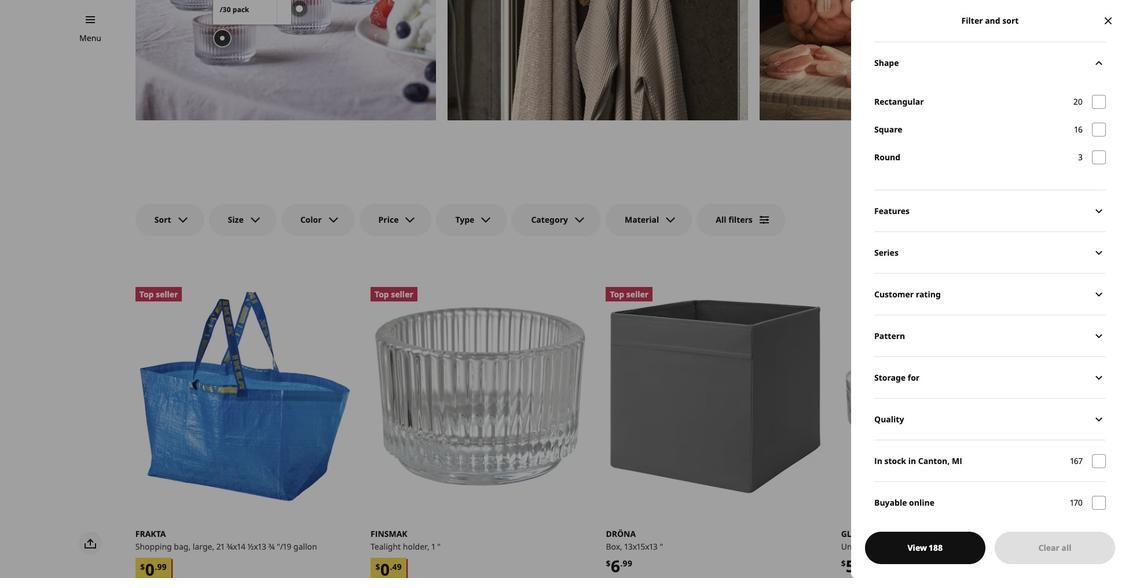 Task type: describe. For each thing, give the bounding box(es) containing it.
dröna box, 13x15x13 " $ 6 . 99
[[606, 529, 663, 577]]

round
[[874, 152, 901, 163]]

and
[[985, 15, 1001, 26]]

/30 pack
[[220, 5, 249, 15]]

mi
[[952, 455, 962, 466]]

rectangular
[[874, 96, 924, 107]]

finsmak tealight holder, 1 "
[[371, 529, 441, 553]]

customer rating
[[874, 289, 941, 300]]

storage for button
[[874, 357, 1106, 398]]

all filters
[[716, 214, 753, 225]]

filter and sort
[[962, 15, 1019, 26]]

" inside the 'dröna box, 13x15x13 " $ 6 . 99'
[[660, 542, 663, 553]]

view
[[908, 543, 927, 554]]

frakta shopping bag, large, blue, 21 ¾x14 ½x13 ¾ "/19 gallon image
[[135, 287, 354, 506]]

$ inside glimma unscented tealights $ 5 99 /100 pack
[[841, 558, 846, 569]]

"/19
[[277, 542, 291, 553]]

color
[[300, 214, 322, 225]]

shape button
[[874, 42, 1106, 83]]

storage for
[[874, 372, 920, 383]]

0 horizontal spatial 99
[[157, 562, 167, 573]]

unscented
[[841, 542, 882, 553]]

16
[[1075, 124, 1083, 135]]

seller for frakta
[[156, 289, 178, 300]]

. for finsmak tealight holder, 1 "
[[390, 562, 392, 573]]

pattern
[[874, 330, 905, 341]]

document containing shape
[[851, 42, 1129, 524]]

clear all
[[1039, 543, 1072, 554]]

in
[[908, 455, 916, 466]]

all
[[1062, 543, 1072, 554]]

pack inside /30 pack link
[[233, 5, 249, 15]]

for
[[908, 372, 920, 383]]

canton,
[[918, 455, 950, 466]]

/30
[[220, 5, 231, 15]]

clear
[[1039, 543, 1060, 554]]

top seller for frakta
[[139, 289, 178, 300]]

188
[[929, 543, 943, 554]]

frakta
[[135, 529, 166, 540]]

tealights
[[884, 542, 917, 553]]

series
[[874, 247, 899, 258]]

frakta shopping bag, large, 21 ¾x14 ½x13 ¾ "/19 gallon
[[135, 529, 317, 553]]

99 inside glimma unscented tealights $ 5 99 /100 pack
[[857, 558, 867, 569]]

. 99
[[155, 562, 167, 573]]

top seller link for finsmak tealight holder, 1 "
[[371, 287, 590, 506]]

stock
[[885, 455, 906, 466]]

finsmak tealight holder, clear glass, 1 " image
[[371, 287, 590, 506]]

5
[[846, 555, 855, 577]]

all
[[716, 214, 727, 225]]

color button
[[281, 204, 355, 236]]

in
[[874, 455, 882, 466]]

all filters button
[[697, 204, 786, 236]]

170
[[1070, 497, 1083, 508]]

99 inside the 'dröna box, 13x15x13 " $ 6 . 99'
[[623, 558, 632, 569]]

13x15x13
[[625, 542, 658, 553]]

features
[[874, 205, 910, 216]]

top seller for finsmak
[[375, 289, 413, 300]]

sort
[[1003, 15, 1019, 26]]

quality button
[[874, 398, 1106, 440]]

dröna box, dark gray, 13x15x13 " image
[[606, 287, 825, 506]]

large,
[[193, 542, 214, 553]]

buyable
[[874, 497, 907, 508]]

category button
[[512, 204, 601, 236]]

dialog containing filter and sort
[[851, 0, 1129, 579]]

customer rating button
[[874, 273, 1106, 315]]

size button
[[209, 204, 277, 236]]

top for finsmak tealight holder, 1 "
[[375, 289, 389, 300]]

menu
[[79, 32, 101, 43]]

6
[[611, 555, 620, 577]]

box,
[[606, 542, 622, 553]]

holder,
[[403, 542, 430, 553]]

167
[[1071, 455, 1083, 466]]

49
[[392, 562, 402, 573]]

dröna
[[606, 529, 636, 540]]

" inside finsmak tealight holder, 1 "
[[437, 542, 441, 553]]

size
[[228, 214, 244, 225]]

buyable online
[[874, 497, 935, 508]]

glimma
[[841, 529, 875, 540]]

category
[[531, 214, 568, 225]]



Task type: locate. For each thing, give the bounding box(es) containing it.
2 top seller from the left
[[375, 289, 413, 300]]

. down box,
[[620, 558, 623, 569]]

1 top seller link from the left
[[135, 287, 354, 506]]

storage
[[874, 372, 906, 383]]

1 horizontal spatial .
[[390, 562, 392, 573]]

square
[[874, 124, 903, 135]]

pattern button
[[874, 315, 1106, 357]]

99 right 6
[[623, 558, 632, 569]]

document
[[851, 42, 1129, 524]]

2 horizontal spatial seller
[[626, 289, 649, 300]]

series button
[[874, 232, 1106, 273]]

0 horizontal spatial .
[[155, 562, 157, 573]]

. down shopping
[[155, 562, 157, 573]]

1 top seller from the left
[[139, 289, 178, 300]]

1 horizontal spatial seller
[[391, 289, 413, 300]]

view 188 button
[[865, 532, 986, 565]]

. for frakta shopping bag, large, 21 ¾x14 ½x13 ¾ "/19 gallon
[[155, 562, 157, 573]]

pack inside glimma unscented tealights $ 5 99 /100 pack
[[887, 564, 906, 575]]

finsmak
[[371, 529, 407, 540]]

1 horizontal spatial top seller
[[375, 289, 413, 300]]

2 horizontal spatial top seller link
[[606, 287, 825, 506]]

glimma unscented tealights image
[[841, 287, 1060, 506]]

in stock in canton, mi
[[874, 455, 962, 466]]

customer
[[874, 289, 914, 300]]

glimma unscented tealights $ 5 99 /100 pack
[[841, 529, 917, 577]]

top seller link for frakta shopping bag, large, 21 ¾x14 ½x13 ¾ "/19 gallon
[[135, 287, 354, 506]]

pack right /100
[[887, 564, 906, 575]]

/30 pack link
[[213, 0, 291, 24]]

top
[[139, 289, 154, 300], [375, 289, 389, 300], [610, 289, 624, 300]]

pack right /30
[[233, 5, 249, 15]]

.
[[620, 558, 623, 569], [155, 562, 157, 573], [390, 562, 392, 573]]

dialog
[[851, 0, 1129, 579]]

0 horizontal spatial pack
[[233, 5, 249, 15]]

$ left . 99
[[140, 562, 145, 573]]

1 vertical spatial pack
[[887, 564, 906, 575]]

0 horizontal spatial "
[[437, 542, 441, 553]]

1
[[432, 542, 435, 553]]

0 horizontal spatial top seller link
[[135, 287, 354, 506]]

3 seller from the left
[[626, 289, 649, 300]]

2 horizontal spatial .
[[620, 558, 623, 569]]

. down "tealight"
[[390, 562, 392, 573]]

shopping
[[135, 542, 172, 553]]

0 horizontal spatial seller
[[156, 289, 178, 300]]

2 horizontal spatial top seller
[[610, 289, 649, 300]]

¾x14
[[227, 542, 245, 553]]

gallon
[[294, 542, 317, 553]]

material button
[[606, 204, 692, 236]]

" right 1
[[437, 542, 441, 553]]

view 188
[[908, 543, 943, 554]]

$ down unscented in the bottom of the page
[[841, 558, 846, 569]]

99
[[623, 558, 632, 569], [857, 558, 867, 569], [157, 562, 167, 573]]

filters
[[729, 214, 753, 225]]

3 top seller from the left
[[610, 289, 649, 300]]

. inside the 'dröna box, 13x15x13 " $ 6 . 99'
[[620, 558, 623, 569]]

2 top from the left
[[375, 289, 389, 300]]

clear all button
[[995, 532, 1115, 565]]

bag,
[[174, 542, 191, 553]]

3
[[1078, 152, 1083, 163]]

top for frakta shopping bag, large, 21 ¾x14 ½x13 ¾ "/19 gallon
[[139, 289, 154, 300]]

seller for finsmak
[[391, 289, 413, 300]]

shape
[[874, 57, 899, 68]]

0 horizontal spatial top
[[139, 289, 154, 300]]

2 horizontal spatial top
[[610, 289, 624, 300]]

rating
[[916, 289, 941, 300]]

½x13
[[248, 542, 266, 553]]

1 horizontal spatial 99
[[623, 558, 632, 569]]

2 top seller link from the left
[[371, 287, 590, 506]]

/100
[[867, 564, 885, 575]]

quality
[[874, 414, 904, 425]]

2 seller from the left
[[391, 289, 413, 300]]

"
[[437, 542, 441, 553], [660, 542, 663, 553]]

$
[[606, 558, 611, 569], [841, 558, 846, 569], [140, 562, 145, 573], [376, 562, 380, 573]]

99 right '5'
[[857, 558, 867, 569]]

1 horizontal spatial pack
[[887, 564, 906, 575]]

$ left . 49
[[376, 562, 380, 573]]

sort
[[154, 214, 171, 225]]

20
[[1074, 96, 1083, 107]]

type button
[[436, 204, 508, 236]]

3 top from the left
[[610, 289, 624, 300]]

" right "13x15x13"
[[660, 542, 663, 553]]

$ down box,
[[606, 558, 611, 569]]

99 down shopping
[[157, 562, 167, 573]]

pack
[[233, 5, 249, 15], [887, 564, 906, 575]]

0 vertical spatial pack
[[233, 5, 249, 15]]

21
[[216, 542, 225, 553]]

tealight
[[371, 542, 401, 553]]

menu button
[[79, 32, 101, 45]]

features button
[[874, 190, 1106, 232]]

1 seller from the left
[[156, 289, 178, 300]]

rotate 180 image
[[1092, 56, 1106, 70]]

2 " from the left
[[660, 542, 663, 553]]

1 top from the left
[[139, 289, 154, 300]]

3 top seller link from the left
[[606, 287, 825, 506]]

2 horizontal spatial 99
[[857, 558, 867, 569]]

online
[[909, 497, 935, 508]]

$ inside the 'dröna box, 13x15x13 " $ 6 . 99'
[[606, 558, 611, 569]]

1 " from the left
[[437, 542, 441, 553]]

seller
[[156, 289, 178, 300], [391, 289, 413, 300], [626, 289, 649, 300]]

type
[[455, 214, 475, 225]]

sort button
[[135, 204, 204, 236]]

0 horizontal spatial top seller
[[139, 289, 178, 300]]

price button
[[359, 204, 432, 236]]

1 horizontal spatial top seller link
[[371, 287, 590, 506]]

¾
[[268, 542, 275, 553]]

1 horizontal spatial "
[[660, 542, 663, 553]]

1 horizontal spatial top
[[375, 289, 389, 300]]

material
[[625, 214, 659, 225]]

. 49
[[390, 562, 402, 573]]

price
[[378, 214, 399, 225]]

filter
[[962, 15, 983, 26]]



Task type: vqa. For each thing, say whether or not it's contained in the screenshot.
Filter and sort at the right top of page
yes



